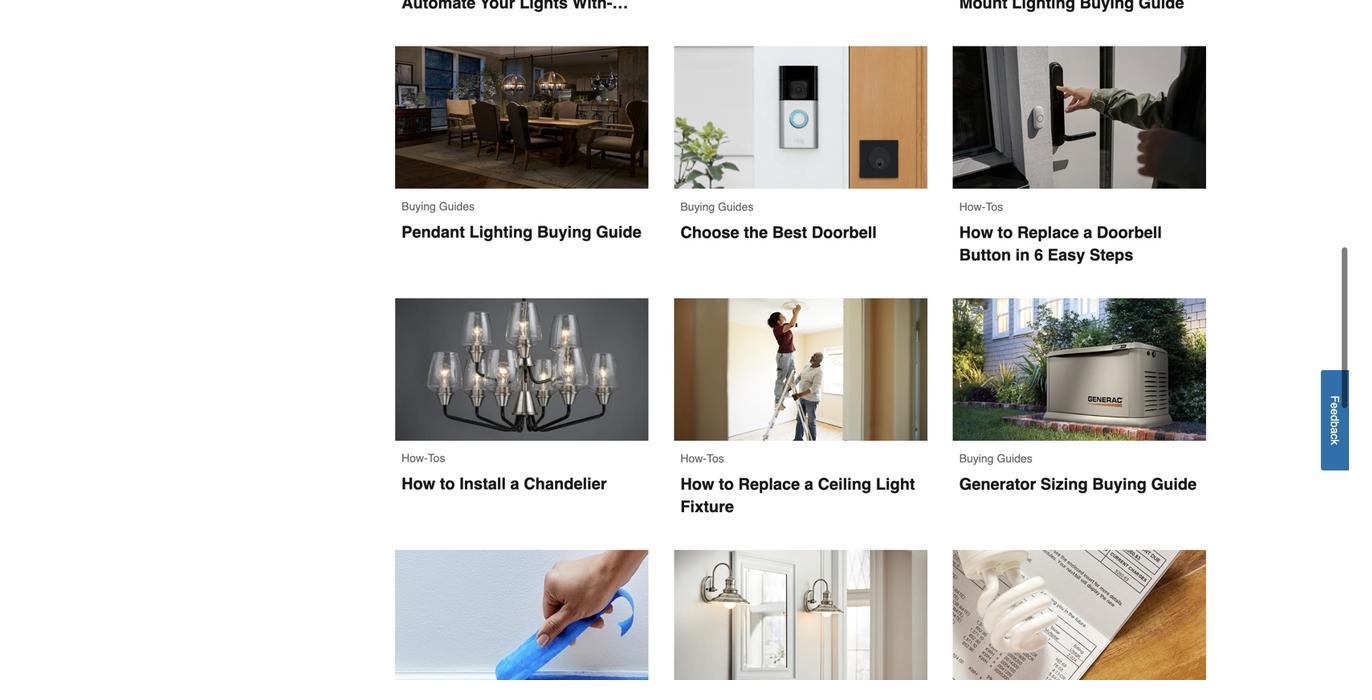 Task type: describe. For each thing, give the bounding box(es) containing it.
how to replace a doorbell button in 6 easy steps
[[960, 223, 1167, 264]]

buying for generator sizing buying guide
[[960, 452, 994, 465]]

doorbell inside how to replace a doorbell button in 6 easy steps
[[1097, 223, 1162, 242]]

pendant lighting buying guide
[[402, 223, 642, 241]]

a dining room table beneath two matching sphere pendant lights. image
[[395, 46, 649, 189]]

guides for pendant
[[439, 200, 475, 213]]

lighting
[[469, 223, 533, 241]]

a chrome and black chandelier with clear bulbs and glass shades. image
[[395, 298, 649, 441]]

the
[[744, 223, 768, 242]]

buying right sizing
[[1093, 475, 1147, 493]]

best
[[773, 223, 807, 242]]

buying guides for generator
[[960, 452, 1033, 465]]

d
[[1329, 415, 1342, 422]]

generator sizing buying guide
[[960, 475, 1197, 493]]

buying right "lighting"
[[537, 223, 592, 241]]

how for how to replace a doorbell button in 6 easy steps
[[960, 223, 994, 242]]

a person pulling blue painters tape off a baseboard. image
[[395, 550, 649, 680]]

6
[[1035, 246, 1044, 264]]

a man wearing a green jacket reaching to touch a doorbell button. image
[[953, 46, 1207, 189]]

tos for how to replace a ceiling light fixture
[[707, 452, 724, 465]]

f e e d b a c k button
[[1321, 370, 1350, 471]]

easy
[[1048, 246, 1086, 264]]

f e e d b a c k
[[1329, 396, 1342, 445]]

f
[[1329, 396, 1342, 403]]

how- for how to replace a ceiling light fixture
[[681, 452, 707, 465]]

how for how to install a chandelier
[[402, 475, 436, 493]]

tos for how to install a chandelier
[[428, 452, 445, 465]]

in
[[1016, 246, 1030, 264]]

choose the best doorbell
[[681, 223, 877, 242]]

install
[[460, 475, 506, 493]]

ceiling
[[818, 475, 872, 493]]

buying guides for choose
[[681, 200, 754, 213]]

2 e from the top
[[1329, 409, 1342, 415]]

to for how to replace a doorbell button in 6 easy steps
[[998, 223, 1013, 242]]

c
[[1329, 434, 1342, 440]]

guide for pendant lighting buying guide
[[596, 223, 642, 241]]

a generac whole-home generator outside of a home at night. image
[[953, 298, 1207, 441]]

replace for fixture
[[739, 475, 800, 493]]



Task type: locate. For each thing, give the bounding box(es) containing it.
button
[[960, 246, 1011, 264]]

2 horizontal spatial how-tos
[[960, 200, 1003, 213]]

1 e from the top
[[1329, 403, 1342, 409]]

1 vertical spatial replace
[[739, 475, 800, 493]]

0 horizontal spatial how-tos
[[402, 452, 445, 465]]

how-tos
[[960, 200, 1003, 213], [402, 452, 445, 465], [681, 452, 724, 465]]

a right install
[[511, 475, 519, 493]]

doorbell
[[812, 223, 877, 242], [1097, 223, 1162, 242]]

replace inside how to replace a ceiling light fixture
[[739, 475, 800, 493]]

buying up pendant
[[402, 200, 436, 213]]

tos for how to replace a doorbell button in 6 easy steps
[[986, 200, 1003, 213]]

guides up pendant
[[439, 200, 475, 213]]

1 horizontal spatial tos
[[707, 452, 724, 465]]

how up button
[[960, 223, 994, 242]]

2 horizontal spatial tos
[[986, 200, 1003, 213]]

a for how to replace a ceiling light fixture
[[805, 475, 814, 493]]

how-tos for how to replace a doorbell button in 6 easy steps
[[960, 200, 1003, 213]]

1 horizontal spatial how-
[[681, 452, 707, 465]]

tos up how to install a chandelier
[[428, 452, 445, 465]]

k
[[1329, 440, 1342, 445]]

a up easy
[[1084, 223, 1093, 242]]

2 horizontal spatial buying guides
[[960, 452, 1033, 465]]

1 horizontal spatial how-tos
[[681, 452, 724, 465]]

buying guides for pendant
[[402, 200, 475, 213]]

guides up generator
[[997, 452, 1033, 465]]

2 horizontal spatial how-
[[960, 200, 986, 213]]

0 horizontal spatial to
[[440, 475, 455, 493]]

1 doorbell from the left
[[812, 223, 877, 242]]

close-up of an exterior wood front door with a ring battery-operated doorbell. image
[[674, 46, 928, 189]]

buying up choose
[[681, 200, 715, 213]]

a picture of a light bulb and power bill. image
[[953, 550, 1207, 680]]

replace
[[1018, 223, 1079, 242], [739, 475, 800, 493]]

replace up 6
[[1018, 223, 1079, 242]]

0 horizontal spatial how
[[402, 475, 436, 493]]

0 horizontal spatial doorbell
[[812, 223, 877, 242]]

to for how to install a chandelier
[[440, 475, 455, 493]]

buying
[[402, 200, 436, 213], [681, 200, 715, 213], [537, 223, 592, 241], [960, 452, 994, 465], [1093, 475, 1147, 493]]

fixture
[[681, 498, 734, 516]]

to for how to replace a ceiling light fixture
[[719, 475, 734, 493]]

1 horizontal spatial guide
[[1152, 475, 1197, 493]]

e up b
[[1329, 409, 1342, 415]]

a inside how to replace a doorbell button in 6 easy steps
[[1084, 223, 1093, 242]]

to up fixture
[[719, 475, 734, 493]]

1 horizontal spatial how
[[681, 475, 715, 493]]

0 horizontal spatial how-
[[402, 452, 428, 465]]

to inside how to replace a ceiling light fixture
[[719, 475, 734, 493]]

1 horizontal spatial replace
[[1018, 223, 1079, 242]]

guide
[[596, 223, 642, 241], [1152, 475, 1197, 493]]

light
[[876, 475, 915, 493]]

2 doorbell from the left
[[1097, 223, 1162, 242]]

a for how to install a chandelier
[[511, 475, 519, 493]]

sizing
[[1041, 475, 1088, 493]]

guides for generator
[[997, 452, 1033, 465]]

e
[[1329, 403, 1342, 409], [1329, 409, 1342, 415]]

how up fixture
[[681, 475, 715, 493]]

a up k on the right bottom
[[1329, 428, 1342, 434]]

b
[[1329, 422, 1342, 428]]

how-tos for how to replace a ceiling light fixture
[[681, 452, 724, 465]]

buying guides up choose
[[681, 200, 754, 213]]

to inside how to replace a doorbell button in 6 easy steps
[[998, 223, 1013, 242]]

0 vertical spatial guide
[[596, 223, 642, 241]]

buying for choose the best doorbell
[[681, 200, 715, 213]]

0 horizontal spatial guide
[[596, 223, 642, 241]]

how
[[960, 223, 994, 242], [402, 475, 436, 493], [681, 475, 715, 493]]

1 horizontal spatial doorbell
[[1097, 223, 1162, 242]]

tos up button
[[986, 200, 1003, 213]]

a woman replacing a ceiling light fixture while a man holds the ladder. image
[[674, 298, 928, 441]]

0 horizontal spatial replace
[[739, 475, 800, 493]]

1 vertical spatial guide
[[1152, 475, 1197, 493]]

tos
[[986, 200, 1003, 213], [428, 452, 445, 465], [707, 452, 724, 465]]

a bathroom with vanilla walls, a mirror and two allen + roth vanity lights. image
[[674, 550, 928, 680]]

how inside how to replace a doorbell button in 6 easy steps
[[960, 223, 994, 242]]

guides
[[439, 200, 475, 213], [718, 200, 754, 213], [997, 452, 1033, 465]]

buying up generator
[[960, 452, 994, 465]]

2 horizontal spatial how
[[960, 223, 994, 242]]

1 horizontal spatial buying guides
[[681, 200, 754, 213]]

how-
[[960, 200, 986, 213], [402, 452, 428, 465], [681, 452, 707, 465]]

doorbell up steps
[[1097, 223, 1162, 242]]

to
[[998, 223, 1013, 242], [440, 475, 455, 493], [719, 475, 734, 493]]

1 horizontal spatial to
[[719, 475, 734, 493]]

buying guides up generator
[[960, 452, 1033, 465]]

replace inside how to replace a doorbell button in 6 easy steps
[[1018, 223, 1079, 242]]

to up button
[[998, 223, 1013, 242]]

doorbell right best
[[812, 223, 877, 242]]

buying guides up pendant
[[402, 200, 475, 213]]

e up d
[[1329, 403, 1342, 409]]

replace for in
[[1018, 223, 1079, 242]]

how inside how to replace a ceiling light fixture
[[681, 475, 715, 493]]

a inside how to replace a ceiling light fixture
[[805, 475, 814, 493]]

guides for choose
[[718, 200, 754, 213]]

how to replace a ceiling light fixture
[[681, 475, 920, 516]]

pendant
[[402, 223, 465, 241]]

choose
[[681, 223, 740, 242]]

how for how to replace a ceiling light fixture
[[681, 475, 715, 493]]

how to install a chandelier
[[402, 475, 607, 493]]

a for how to replace a doorbell button in 6 easy steps
[[1084, 223, 1093, 242]]

tos up fixture
[[707, 452, 724, 465]]

how-tos for how to install a chandelier
[[402, 452, 445, 465]]

steps
[[1090, 246, 1134, 264]]

0 horizontal spatial buying guides
[[402, 200, 475, 213]]

a
[[1084, 223, 1093, 242], [1329, 428, 1342, 434], [511, 475, 519, 493], [805, 475, 814, 493]]

1 horizontal spatial guides
[[718, 200, 754, 213]]

buying guides
[[402, 200, 475, 213], [681, 200, 754, 213], [960, 452, 1033, 465]]

to left install
[[440, 475, 455, 493]]

generator
[[960, 475, 1036, 493]]

how- for how to install a chandelier
[[402, 452, 428, 465]]

0 horizontal spatial tos
[[428, 452, 445, 465]]

chandelier
[[524, 475, 607, 493]]

a left ceiling
[[805, 475, 814, 493]]

how- for how to replace a doorbell button in 6 easy steps
[[960, 200, 986, 213]]

guides up the
[[718, 200, 754, 213]]

how left install
[[402, 475, 436, 493]]

guide for generator sizing buying guide
[[1152, 475, 1197, 493]]

buying for pendant lighting buying guide
[[402, 200, 436, 213]]

2 horizontal spatial to
[[998, 223, 1013, 242]]

a inside button
[[1329, 428, 1342, 434]]

2 horizontal spatial guides
[[997, 452, 1033, 465]]

replace left ceiling
[[739, 475, 800, 493]]

0 horizontal spatial guides
[[439, 200, 475, 213]]

0 vertical spatial replace
[[1018, 223, 1079, 242]]



Task type: vqa. For each thing, say whether or not it's contained in the screenshot.
HEATING & COOLING Link
no



